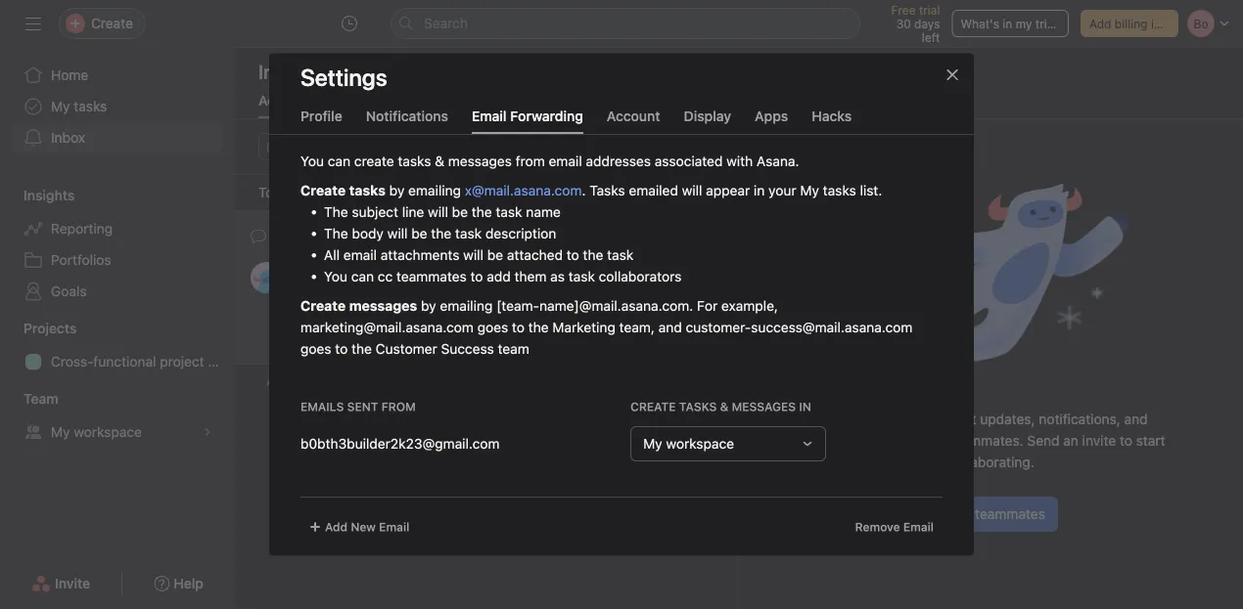 Task type: locate. For each thing, give the bounding box(es) containing it.
1 vertical spatial create
[[301, 298, 346, 314]]

from
[[516, 153, 545, 169], [678, 290, 707, 306], [382, 400, 416, 414], [885, 433, 914, 449]]

associated
[[655, 153, 723, 169]]

tasks for my
[[74, 98, 107, 115]]

teammates
[[397, 269, 467, 285], [975, 507, 1046, 523]]

1 horizontal spatial invite
[[938, 507, 972, 523]]

task up the "description"
[[496, 204, 522, 220]]

teammates down attachments
[[397, 269, 467, 285]]

0 vertical spatial create
[[301, 182, 346, 199]]

by inside by emailing [team-name]@mail.asana.com. for example, marketing@mail.asana.com goes to the marketing team, and customer-success@mail.asana.com goes to the customer success team
[[421, 298, 436, 314]]

emailed
[[629, 182, 678, 199]]

notifications,
[[498, 290, 580, 306], [1039, 412, 1121, 428]]

.
[[582, 182, 586, 199]]

invite for invite teammates
[[938, 507, 972, 523]]

email inside add new email button
[[379, 521, 410, 534]]

search
[[424, 15, 468, 31]]

invite inside "button"
[[55, 576, 90, 592]]

2 vertical spatial and
[[1124, 412, 1148, 428]]

0 vertical spatial is
[[332, 290, 342, 306]]

by up marketing@mail.asana.com
[[421, 298, 436, 314]]

updates, up invite teammates
[[980, 412, 1035, 428]]

emailing inside create tasks by emailing x@mail.asana.com . tasks emailed will appear in your my tasks list. the subject line will be the task name the body will be the task description all email attachments will be attached to the task you can cc teammates to add them as task collaborators
[[408, 182, 461, 199]]

create inside create tasks by emailing x@mail.asana.com . tasks emailed will appear in your my tasks list. the subject line will be the task name the body will be the task description all email attachments will be attached to the task you can cc teammates to add them as task collaborators
[[301, 182, 346, 199]]

the up work happen!
[[472, 204, 492, 220]]

1 vertical spatial emailing
[[440, 298, 493, 314]]

work happen!
[[404, 228, 503, 246]]

archive left all
[[266, 375, 309, 389]]

today
[[258, 185, 296, 201]]

will
[[682, 182, 702, 199], [428, 204, 448, 220], [387, 226, 408, 242], [463, 247, 484, 263]]

messages i've sent
[[428, 93, 551, 109]]

tasks down home
[[74, 98, 107, 115]]

display
[[684, 108, 731, 124]]

can inside create tasks by emailing x@mail.asana.com . tasks emailed will appear in your my tasks list. the subject line will be the task name the body will be the task description all email attachments will be attached to the task you can cc teammates to add them as task collaborators
[[351, 269, 374, 285]]

teammates. up invite teammates
[[950, 433, 1024, 449]]

1 vertical spatial start
[[1136, 433, 1166, 449]]

0 vertical spatial in
[[1003, 17, 1013, 30]]

messages down 'collaborators'
[[610, 290, 674, 306]]

my down 'team'
[[51, 424, 70, 441]]

add inside button
[[325, 521, 348, 534]]

&
[[435, 153, 445, 169], [720, 400, 729, 414]]

start
[[512, 312, 541, 328], [1136, 433, 1166, 449]]

and inside yeti inbox is where you get updates, notifications, and messages from your teammates. send an invite to start collaborating. 5 minutes ago
[[583, 290, 607, 306]]

0 horizontal spatial start
[[512, 312, 541, 328]]

project
[[160, 354, 204, 370]]

1 vertical spatial teammates.
[[950, 433, 1024, 449]]

emails
[[301, 400, 344, 414]]

0 horizontal spatial is
[[332, 290, 342, 306]]

tasks up subject
[[349, 182, 386, 199]]

inbox down yeti at the left
[[294, 290, 328, 306]]

my down home
[[51, 98, 70, 115]]

send up invite teammates
[[1027, 433, 1060, 449]]

the
[[324, 204, 348, 220], [324, 226, 348, 242]]

in down success@mail.asana.com
[[799, 400, 811, 414]]

& down notifications button
[[435, 153, 445, 169]]

projects button
[[0, 319, 77, 339]]

collaborating.
[[545, 312, 631, 328], [948, 455, 1035, 471]]

2 create from the top
[[301, 298, 346, 314]]

your down asana.
[[769, 182, 797, 199]]

0 vertical spatial send
[[403, 312, 436, 328]]

add inside button
[[1090, 17, 1112, 30]]

0 horizontal spatial and
[[583, 290, 607, 306]]

1 vertical spatial invite
[[55, 576, 90, 592]]

messages up 'remove'
[[817, 433, 881, 449]]

your up remove email button
[[918, 433, 946, 449]]

1 vertical spatial send
[[1027, 433, 1060, 449]]

teammates inside create tasks by emailing x@mail.asana.com . tasks emailed will appear in your my tasks list. the subject line will be the task name the body will be the task description all email attachments will be attached to the task you can cc teammates to add them as task collaborators
[[397, 269, 467, 285]]

inbox up activity
[[258, 60, 307, 83]]

will down work happen!
[[463, 247, 484, 263]]

0 horizontal spatial archive
[[266, 375, 309, 389]]

sent down notifications
[[347, 400, 378, 414]]

0 vertical spatial get
[[415, 290, 435, 306]]

yeti inbox is where you get updates, notifications, and messages from your teammates. send an invite to start collaborating. 5 minutes ago
[[294, 265, 711, 347]]

goes up team
[[477, 319, 508, 336]]

emailing up line
[[408, 182, 461, 199]]

& up my workspace dropdown button
[[720, 400, 729, 414]]

what's
[[961, 17, 1000, 30]]

team,
[[619, 319, 655, 336]]

2 vertical spatial your
[[918, 433, 946, 449]]

0 vertical spatial create
[[354, 153, 394, 169]]

0 horizontal spatial you
[[388, 290, 411, 306]]

1 horizontal spatial sent
[[523, 93, 551, 109]]

1 vertical spatial updates,
[[980, 412, 1035, 428]]

1 horizontal spatial email
[[549, 153, 582, 169]]

can left cc at left top
[[351, 269, 374, 285]]

1 horizontal spatial teammates
[[975, 507, 1046, 523]]

email up "."
[[549, 153, 582, 169]]

30
[[896, 17, 911, 30]]

0 horizontal spatial in
[[754, 182, 765, 199]]

5
[[294, 333, 301, 347]]

teammates. up ago
[[325, 312, 399, 328]]

an inside the inbox is where you get updates, notifications, and messages from your teammates. send an invite to start collaborating.
[[1064, 433, 1079, 449]]

workspace inside dropdown button
[[666, 436, 734, 452]]

get inside the inbox is where you get updates, notifications, and messages from your teammates. send an invite to start collaborating.
[[956, 412, 977, 428]]

apps button
[[755, 108, 788, 134]]

create up subject
[[354, 153, 394, 169]]

invite inside the inbox is where you get updates, notifications, and messages from your teammates. send an invite to start collaborating.
[[1083, 433, 1116, 449]]

tasks inside my tasks link
[[74, 98, 107, 115]]

be up attachments
[[411, 226, 427, 242]]

0 horizontal spatial collaborating.
[[545, 312, 631, 328]]

0 vertical spatial archive
[[331, 93, 380, 109]]

you down profile button
[[301, 153, 324, 169]]

you inside yeti inbox is where you get updates, notifications, and messages from your teammates. send an invite to start collaborating. 5 minutes ago
[[388, 290, 411, 306]]

archive
[[331, 93, 380, 109], [266, 375, 309, 389]]

my inside create tasks by emailing x@mail.asana.com . tasks emailed will appear in your my tasks list. the subject line will be the task name the body will be the task description all email attachments will be attached to the task you can cc teammates to add them as task collaborators
[[800, 182, 819, 199]]

0 vertical spatial collaborating.
[[545, 312, 631, 328]]

be up 'add'
[[487, 247, 503, 263]]

0 horizontal spatial invite
[[458, 312, 492, 328]]

teammates down the inbox is where you get updates, notifications, and messages from your teammates. send an invite to start collaborating. on the right bottom
[[975, 507, 1046, 523]]

email inside email forwarding button
[[472, 108, 507, 124]]

my workspace inside teams 'element'
[[51, 424, 142, 441]]

my down the create tasks & messages in
[[643, 436, 663, 452]]

in right appear
[[754, 182, 765, 199]]

apps
[[755, 108, 788, 124]]

0 vertical spatial goes
[[477, 319, 508, 336]]

in
[[1003, 17, 1013, 30], [754, 182, 765, 199], [799, 400, 811, 414]]

your up 5
[[294, 312, 322, 328]]

can down profile button
[[328, 153, 351, 169]]

0 vertical spatial teammates
[[397, 269, 467, 285]]

0 horizontal spatial where
[[346, 290, 384, 306]]

1 horizontal spatial my workspace
[[643, 436, 734, 452]]

info
[[1151, 17, 1172, 30]]

name]@mail.asana.com.
[[540, 298, 693, 314]]

1 horizontal spatial you
[[929, 412, 952, 428]]

0 vertical spatial &
[[435, 153, 445, 169]]

create
[[354, 153, 394, 169], [631, 400, 676, 414]]

your inside create tasks by emailing x@mail.asana.com . tasks emailed will appear in your my tasks list. the subject line will be the task name the body will be the task description all email attachments will be attached to the task you can cc teammates to add them as task collaborators
[[769, 182, 797, 199]]

in left my
[[1003, 17, 1013, 30]]

the down [team-
[[528, 319, 549, 336]]

1 vertical spatial goes
[[301, 341, 331, 357]]

from up customer-
[[678, 290, 707, 306]]

0 vertical spatial where
[[346, 290, 384, 306]]

teammates. inside yeti inbox is where you get updates, notifications, and messages from your teammates. send an invite to start collaborating. 5 minutes ago
[[325, 312, 399, 328]]

1 horizontal spatial is
[[873, 412, 883, 428]]

1 horizontal spatial invite
[[1083, 433, 1116, 449]]

my left list.
[[800, 182, 819, 199]]

1 horizontal spatial get
[[956, 412, 977, 428]]

send inside the inbox is where you get updates, notifications, and messages from your teammates. send an invite to start collaborating.
[[1027, 433, 1060, 449]]

inbox down my tasks
[[51, 130, 85, 146]]

0 vertical spatial your
[[769, 182, 797, 199]]

0 vertical spatial add
[[1090, 17, 1112, 30]]

2 horizontal spatial in
[[1003, 17, 1013, 30]]

0 vertical spatial notifications,
[[498, 290, 580, 306]]

0 horizontal spatial be
[[411, 226, 427, 242]]

0 horizontal spatial email
[[343, 247, 377, 263]]

1 horizontal spatial teammates.
[[950, 433, 1024, 449]]

2 horizontal spatial be
[[487, 247, 503, 263]]

emailing
[[408, 182, 461, 199], [440, 298, 493, 314]]

task right as
[[569, 269, 595, 285]]

1 vertical spatial your
[[294, 312, 322, 328]]

example,
[[722, 298, 778, 314]]

inbox is where you get updates, notifications, and messages from your teammates. send an invite to start collaborating.
[[817, 412, 1166, 471]]

insights button
[[0, 186, 75, 206]]

invite inside yeti inbox is where you get updates, notifications, and messages from your teammates. send an invite to start collaborating. 5 minutes ago
[[458, 312, 492, 328]]

you down all
[[324, 269, 348, 285]]

send
[[403, 312, 436, 328], [1027, 433, 1060, 449]]

0 vertical spatial invite
[[458, 312, 492, 328]]

search list box
[[391, 8, 861, 39]]

0 horizontal spatial your
[[294, 312, 322, 328]]

emailing up the success
[[440, 298, 493, 314]]

portfolios
[[51, 252, 111, 268]]

1 vertical spatial is
[[873, 412, 883, 428]]

tasks left list.
[[823, 182, 856, 199]]

where
[[346, 290, 384, 306], [887, 412, 926, 428]]

tasks for create
[[349, 182, 386, 199]]

1 vertical spatial email
[[343, 247, 377, 263]]

1 vertical spatial &
[[720, 400, 729, 414]]

messages up marketing@mail.asana.com
[[349, 298, 417, 314]]

1 horizontal spatial by
[[421, 298, 436, 314]]

sent right i've
[[523, 93, 551, 109]]

name
[[526, 204, 561, 220]]

you
[[301, 153, 324, 169], [324, 269, 348, 285]]

invite inside button
[[938, 507, 972, 523]]

updates,
[[439, 290, 494, 306], [980, 412, 1035, 428]]

workspace
[[74, 424, 142, 441], [666, 436, 734, 452]]

archive for archive all notifications
[[266, 375, 309, 389]]

search button
[[391, 8, 861, 39]]

teammates. inside the inbox is where you get updates, notifications, and messages from your teammates. send an invite to start collaborating.
[[950, 433, 1024, 449]]

by inside create tasks by emailing x@mail.asana.com . tasks emailed will appear in your my tasks list. the subject line will be the task name the body will be the task description all email attachments will be attached to the task you can cc teammates to add them as task collaborators
[[389, 182, 405, 199]]

0 horizontal spatial &
[[435, 153, 445, 169]]

1 vertical spatial teammates
[[975, 507, 1046, 523]]

your inside yeti inbox is where you get updates, notifications, and messages from your teammates. send an invite to start collaborating. 5 minutes ago
[[294, 312, 322, 328]]

my workspace inside dropdown button
[[643, 436, 734, 452]]

task up 'collaborators'
[[607, 247, 634, 263]]

1 create from the top
[[301, 182, 346, 199]]

inbox inside the inbox is where you get updates, notifications, and messages from your teammates. send an invite to start collaborating.
[[835, 412, 869, 428]]

create up minutes
[[301, 298, 346, 314]]

my workspace down the create tasks & messages in
[[643, 436, 734, 452]]

invite
[[938, 507, 972, 523], [55, 576, 90, 592]]

1 vertical spatial can
[[351, 269, 374, 285]]

description
[[486, 226, 556, 242]]

1 vertical spatial be
[[411, 226, 427, 242]]

email inside create tasks by emailing x@mail.asana.com . tasks emailed will appear in your my tasks list. the subject line will be the task name the body will be the task description all email attachments will be attached to the task you can cc teammates to add them as task collaborators
[[343, 247, 377, 263]]

0 horizontal spatial by
[[389, 182, 405, 199]]

create for create messages
[[301, 298, 346, 314]]

from inside the inbox is where you get updates, notifications, and messages from your teammates. send an invite to start collaborating.
[[885, 433, 914, 449]]

asana.
[[757, 153, 799, 169]]

0 vertical spatial emailing
[[408, 182, 461, 199]]

1 vertical spatial add
[[325, 521, 348, 534]]

collaborating. up invite teammates
[[948, 455, 1035, 471]]

attached
[[507, 247, 563, 263]]

add left the billing
[[1090, 17, 1112, 30]]

add for add billing info
[[1090, 17, 1112, 30]]

0 vertical spatial and
[[583, 290, 607, 306]]

1 horizontal spatial notifications,
[[1039, 412, 1121, 428]]

1 vertical spatial archive
[[266, 375, 309, 389]]

emails sent from
[[301, 400, 416, 414]]

inbox down success@mail.asana.com
[[835, 412, 869, 428]]

add billing info button
[[1081, 10, 1179, 37]]

1 horizontal spatial be
[[452, 204, 468, 220]]

1 vertical spatial in
[[754, 182, 765, 199]]

0 vertical spatial updates,
[[439, 290, 494, 306]]

0 horizontal spatial invite
[[55, 576, 90, 592]]

create right today
[[301, 182, 346, 199]]

messages up my workspace dropdown button
[[732, 400, 796, 414]]

1 vertical spatial and
[[659, 319, 682, 336]]

1 horizontal spatial in
[[799, 400, 811, 414]]

add new email
[[325, 521, 410, 534]]

1 horizontal spatial archive
[[331, 93, 380, 109]]

the up all
[[324, 226, 348, 242]]

tasks for create
[[679, 400, 717, 414]]

an inside yeti inbox is where you get updates, notifications, and messages from your teammates. send an invite to start collaborating. 5 minutes ago
[[439, 312, 455, 328]]

create tasks & messages in
[[631, 400, 811, 414]]

0 vertical spatial sent
[[523, 93, 551, 109]]

my
[[51, 98, 70, 115], [800, 182, 819, 199], [51, 424, 70, 441], [643, 436, 663, 452]]

0 horizontal spatial teammates
[[397, 269, 467, 285]]

sent
[[523, 93, 551, 109], [347, 400, 378, 414]]

updates, down 'add'
[[439, 290, 494, 306]]

1 vertical spatial an
[[1064, 433, 1079, 449]]

is
[[332, 290, 342, 306], [873, 412, 883, 428]]

1 horizontal spatial start
[[1136, 433, 1166, 449]]

my inside global element
[[51, 98, 70, 115]]

0 horizontal spatial my workspace
[[51, 424, 142, 441]]

success@mail.asana.com
[[751, 319, 913, 336]]

from up remove email button
[[885, 433, 914, 449]]

from up b0bth3builder2k23@gmail.com
[[382, 400, 416, 414]]

be up work happen!
[[452, 204, 468, 220]]

forwarding
[[510, 108, 583, 124]]

email down the body
[[343, 247, 377, 263]]

cc
[[378, 269, 393, 285]]

archive inside button
[[266, 375, 309, 389]]

goes up all
[[301, 341, 331, 357]]

in inside create tasks by emailing x@mail.asana.com . tasks emailed will appear in your my tasks list. the subject line will be the task name the body will be the task description all email attachments will be attached to the task you can cc teammates to add them as task collaborators
[[754, 182, 765, 199]]

archive down settings
[[331, 93, 380, 109]]

2 horizontal spatial and
[[1124, 412, 1148, 428]]

messages up x@mail.asana.com link
[[448, 153, 512, 169]]

1 vertical spatial get
[[956, 412, 977, 428]]

expand
[[559, 140, 601, 154]]

0 horizontal spatial get
[[415, 290, 435, 306]]

minutes
[[304, 333, 348, 347]]

can
[[328, 153, 351, 169], [351, 269, 374, 285]]

you inside create tasks by emailing x@mail.asana.com . tasks emailed will appear in your my tasks list. the subject line will be the task name the body will be the task description all email attachments will be attached to the task you can cc teammates to add them as task collaborators
[[324, 269, 348, 285]]

my workspace down 'team'
[[51, 424, 142, 441]]

line
[[402, 204, 424, 220]]

expand button
[[535, 133, 610, 161]]

tasks
[[74, 98, 107, 115], [398, 153, 431, 169], [349, 182, 386, 199], [823, 182, 856, 199], [679, 400, 717, 414]]

your for teammates.
[[294, 312, 322, 328]]

0 vertical spatial invite
[[938, 507, 972, 523]]

global element
[[0, 48, 235, 165]]

workspace down cross-functional project plan link at the left
[[74, 424, 142, 441]]

email
[[472, 108, 507, 124], [379, 521, 410, 534], [904, 521, 934, 534]]

1 vertical spatial invite
[[1083, 433, 1116, 449]]

archive for archive
[[331, 93, 380, 109]]

collaborating. down as
[[545, 312, 631, 328]]

goals
[[51, 283, 87, 300]]

0 horizontal spatial workspace
[[74, 424, 142, 441]]

1 vertical spatial where
[[887, 412, 926, 428]]

0 horizontal spatial send
[[403, 312, 436, 328]]

0 horizontal spatial add
[[325, 521, 348, 534]]

2 horizontal spatial email
[[904, 521, 934, 534]]

plan
[[208, 354, 235, 370]]

0 horizontal spatial create
[[354, 153, 394, 169]]

2 vertical spatial in
[[799, 400, 811, 414]]

the up teamwork
[[324, 204, 348, 220]]

to
[[567, 247, 579, 263], [470, 269, 483, 285], [496, 312, 508, 328], [512, 319, 525, 336], [335, 341, 348, 357], [1120, 433, 1133, 449]]

0 horizontal spatial email
[[379, 521, 410, 534]]

1 horizontal spatial an
[[1064, 433, 1079, 449]]

send up the customer
[[403, 312, 436, 328]]

create down team,
[[631, 400, 676, 414]]

inbox
[[258, 60, 307, 83], [51, 130, 85, 146], [294, 290, 328, 306], [835, 412, 869, 428]]

teams element
[[0, 382, 235, 452]]

by up line
[[389, 182, 405, 199]]

free trial 30 days left
[[891, 3, 940, 44]]

invite
[[458, 312, 492, 328], [1083, 433, 1116, 449]]

2 the from the top
[[324, 226, 348, 242]]

1 horizontal spatial and
[[659, 319, 682, 336]]

teammates.
[[325, 312, 399, 328], [950, 433, 1024, 449]]

be
[[452, 204, 468, 220], [411, 226, 427, 242], [487, 247, 503, 263]]

0 horizontal spatial teammates.
[[325, 312, 399, 328]]

tasks up my workspace dropdown button
[[679, 400, 717, 414]]

workspace down the create tasks & messages in
[[666, 436, 734, 452]]

your for my
[[769, 182, 797, 199]]

home
[[51, 67, 88, 83]]

1 horizontal spatial your
[[769, 182, 797, 199]]

add left new
[[325, 521, 348, 534]]



Task type: vqa. For each thing, say whether or not it's contained in the screenshot.
create to the top
yes



Task type: describe. For each thing, give the bounding box(es) containing it.
display button
[[684, 108, 731, 134]]

1 vertical spatial sent
[[347, 400, 378, 414]]

notifications, inside yeti inbox is where you get updates, notifications, and messages from your teammates. send an invite to start collaborating. 5 minutes ago
[[498, 290, 580, 306]]

trial
[[919, 3, 940, 17]]

messages inside the inbox is where you get updates, notifications, and messages from your teammates. send an invite to start collaborating.
[[817, 433, 881, 449]]

start inside the inbox is where you get updates, notifications, and messages from your teammates. send an invite to start collaborating.
[[1136, 433, 1166, 449]]

1 the from the top
[[324, 204, 348, 220]]

0 horizontal spatial goes
[[301, 341, 331, 357]]

you inside the inbox is where you get updates, notifications, and messages from your teammates. send an invite to start collaborating.
[[929, 412, 952, 428]]

remove
[[855, 521, 900, 534]]

inbox link
[[12, 122, 223, 154]]

i've
[[496, 93, 519, 109]]

notifications, inside the inbox is where you get updates, notifications, and messages from your teammates. send an invite to start collaborating.
[[1039, 412, 1121, 428]]

invite teammates button
[[925, 497, 1058, 533]]

messages inside yeti inbox is where you get updates, notifications, and messages from your teammates. send an invite to start collaborating. 5 minutes ago
[[610, 290, 674, 306]]

task left the "description"
[[455, 226, 482, 242]]

home link
[[12, 60, 223, 91]]

and inside the inbox is where you get updates, notifications, and messages from your teammates. send an invite to start collaborating.
[[1124, 412, 1148, 428]]

notifications
[[366, 108, 448, 124]]

my workspace button
[[631, 427, 826, 462]]

send inside yeti inbox is where you get updates, notifications, and messages from your teammates. send an invite to start collaborating. 5 minutes ago
[[403, 312, 436, 328]]

profile button
[[301, 108, 342, 134]]

collaborating. inside yeti inbox is where you get updates, notifications, and messages from your teammates. send an invite to start collaborating. 5 minutes ago
[[545, 312, 631, 328]]

portfolios link
[[12, 245, 223, 276]]

teamwork makes work happen!
[[274, 228, 503, 246]]

archive link
[[331, 93, 380, 118]]

left
[[922, 30, 940, 44]]

yeti
[[294, 265, 318, 281]]

insights
[[23, 187, 75, 204]]

get inside yeti inbox is where you get updates, notifications, and messages from your teammates. send an invite to start collaborating. 5 minutes ago
[[415, 290, 435, 306]]

inbox inside "link"
[[51, 130, 85, 146]]

insights element
[[0, 178, 235, 311]]

in inside what's in my trial? button
[[1003, 17, 1013, 30]]

where inside the inbox is where you get updates, notifications, and messages from your teammates. send an invite to start collaborating.
[[887, 412, 926, 428]]

from inside yeti inbox is where you get updates, notifications, and messages from your teammates. send an invite to start collaborating. 5 minutes ago
[[678, 290, 707, 306]]

updates, inside the inbox is where you get updates, notifications, and messages from your teammates. send an invite to start collaborating.
[[980, 412, 1035, 428]]

the up 'collaborators'
[[583, 247, 603, 263]]

hacks
[[812, 108, 852, 124]]

appear
[[706, 182, 750, 199]]

will down line
[[387, 226, 408, 242]]

my inside dropdown button
[[643, 436, 663, 452]]

attachments
[[381, 247, 460, 263]]

emailing inside by emailing [team-name]@mail.asana.com. for example, marketing@mail.asana.com goes to the marketing team, and customer-success@mail.asana.com goes to the customer success team
[[440, 298, 493, 314]]

you can create tasks & messages from email addresses associated with asana.
[[301, 153, 799, 169]]

email forwarding button
[[472, 108, 583, 134]]

archive all notifications button
[[235, 365, 739, 398]]

free
[[891, 3, 916, 17]]

add
[[487, 269, 511, 285]]

from up x@mail.asana.com link
[[516, 153, 545, 169]]

by emailing [team-name]@mail.asana.com. for example, marketing@mail.asana.com goes to the marketing team, and customer-success@mail.asana.com goes to the customer success team
[[301, 298, 913, 357]]

will down associated
[[682, 182, 702, 199]]

cross-functional project plan
[[51, 354, 235, 370]]

with
[[727, 153, 753, 169]]

all
[[312, 375, 325, 389]]

customer
[[376, 341, 437, 357]]

marketing
[[553, 319, 616, 336]]

billing
[[1115, 17, 1148, 30]]

cross-
[[51, 354, 93, 370]]

addresses
[[586, 153, 651, 169]]

marketing@mail.asana.com
[[301, 319, 474, 336]]

my inside teams 'element'
[[51, 424, 70, 441]]

0 vertical spatial email
[[549, 153, 582, 169]]

create for create tasks by emailing x@mail.asana.com . tasks emailed will appear in your my tasks list. the subject line will be the task name the body will be the task description all email attachments will be attached to the task you can cc teammates to add them as task collaborators
[[301, 182, 346, 199]]

collaborating. inside the inbox is where you get updates, notifications, and messages from your teammates. send an invite to start collaborating.
[[948, 455, 1035, 471]]

subject
[[352, 204, 398, 220]]

inbox inside yeti inbox is where you get updates, notifications, and messages from your teammates. send an invite to start collaborating. 5 minutes ago
[[294, 290, 328, 306]]

the up attachments
[[431, 226, 452, 242]]

start inside yeti inbox is where you get updates, notifications, and messages from your teammates. send an invite to start collaborating. 5 minutes ago
[[512, 312, 541, 328]]

tasks
[[590, 182, 625, 199]]

tasks down notifications button
[[398, 153, 431, 169]]

1 horizontal spatial create
[[631, 400, 676, 414]]

team
[[23, 391, 58, 407]]

remove email button
[[847, 514, 943, 541]]

email inside remove email button
[[904, 521, 934, 534]]

hacks button
[[812, 108, 852, 134]]

all
[[324, 247, 340, 263]]

notifications button
[[366, 108, 448, 134]]

account
[[607, 108, 660, 124]]

list.
[[860, 182, 882, 199]]

invite for invite
[[55, 576, 90, 592]]

my
[[1016, 17, 1032, 30]]

notifications
[[328, 375, 399, 389]]

makes
[[353, 228, 400, 246]]

activity
[[258, 93, 307, 109]]

is inside the inbox is where you get updates, notifications, and messages from your teammates. send an invite to start collaborating.
[[873, 412, 883, 428]]

0 vertical spatial can
[[328, 153, 351, 169]]

goals link
[[12, 276, 223, 307]]

them
[[515, 269, 547, 285]]

what's in my trial? button
[[952, 10, 1069, 37]]

my workspace link
[[12, 417, 223, 448]]

for
[[697, 298, 718, 314]]

messages
[[428, 93, 493, 109]]

0 vertical spatial you
[[301, 153, 324, 169]]

teamwork
[[274, 228, 349, 246]]

add for add new email
[[325, 521, 348, 534]]

create tasks by emailing x@mail.asana.com . tasks emailed will appear in your my tasks list. the subject line will be the task name the body will be the task description all email attachments will be attached to the task you can cc teammates to add them as task collaborators
[[301, 182, 882, 285]]

x@mail.asana.com
[[465, 182, 582, 199]]

sent inside messages i've sent link
[[523, 93, 551, 109]]

workspace inside teams 'element'
[[74, 424, 142, 441]]

settings
[[301, 63, 387, 90]]

the up notifications
[[352, 341, 372, 357]]

ago
[[351, 333, 372, 347]]

add billing info
[[1090, 17, 1172, 30]]

your inside the inbox is where you get updates, notifications, and messages from your teammates. send an invite to start collaborating.
[[918, 433, 946, 449]]

close image
[[945, 67, 960, 83]]

teammates inside button
[[975, 507, 1046, 523]]

1 horizontal spatial &
[[720, 400, 729, 414]]

functional
[[93, 354, 156, 370]]

remove email
[[855, 521, 934, 534]]

projects element
[[0, 311, 235, 382]]

will right line
[[428, 204, 448, 220]]

profile
[[301, 108, 342, 124]]

hide sidebar image
[[25, 16, 41, 31]]

invite button
[[19, 567, 103, 602]]

trial?
[[1036, 17, 1063, 30]]

what's in my trial?
[[961, 17, 1063, 30]]

archive all notifications
[[266, 375, 399, 389]]

messages i've sent link
[[428, 93, 551, 118]]

customer-
[[686, 319, 751, 336]]

days
[[915, 17, 940, 30]]

success
[[441, 341, 494, 357]]

to inside the inbox is where you get updates, notifications, and messages from your teammates. send an invite to start collaborating.
[[1120, 433, 1133, 449]]

create messages
[[301, 298, 417, 314]]

reporting
[[51, 221, 113, 237]]

where inside yeti inbox is where you get updates, notifications, and messages from your teammates. send an invite to start collaborating. 5 minutes ago
[[346, 290, 384, 306]]

2 vertical spatial be
[[487, 247, 503, 263]]

as
[[550, 269, 565, 285]]

projects
[[23, 321, 77, 337]]

cross-functional project plan link
[[12, 347, 235, 378]]

updates, inside yeti inbox is where you get updates, notifications, and messages from your teammates. send an invite to start collaborating. 5 minutes ago
[[439, 290, 494, 306]]

is inside yeti inbox is where you get updates, notifications, and messages from your teammates. send an invite to start collaborating. 5 minutes ago
[[332, 290, 342, 306]]

email forwarding
[[472, 108, 583, 124]]

account button
[[607, 108, 660, 134]]

to inside yeti inbox is where you get updates, notifications, and messages from your teammates. send an invite to start collaborating. 5 minutes ago
[[496, 312, 508, 328]]

0 vertical spatial be
[[452, 204, 468, 220]]

and inside by emailing [team-name]@mail.asana.com. for example, marketing@mail.asana.com goes to the marketing team, and customer-success@mail.asana.com goes to the customer success team
[[659, 319, 682, 336]]

invite teammates
[[938, 507, 1046, 523]]



